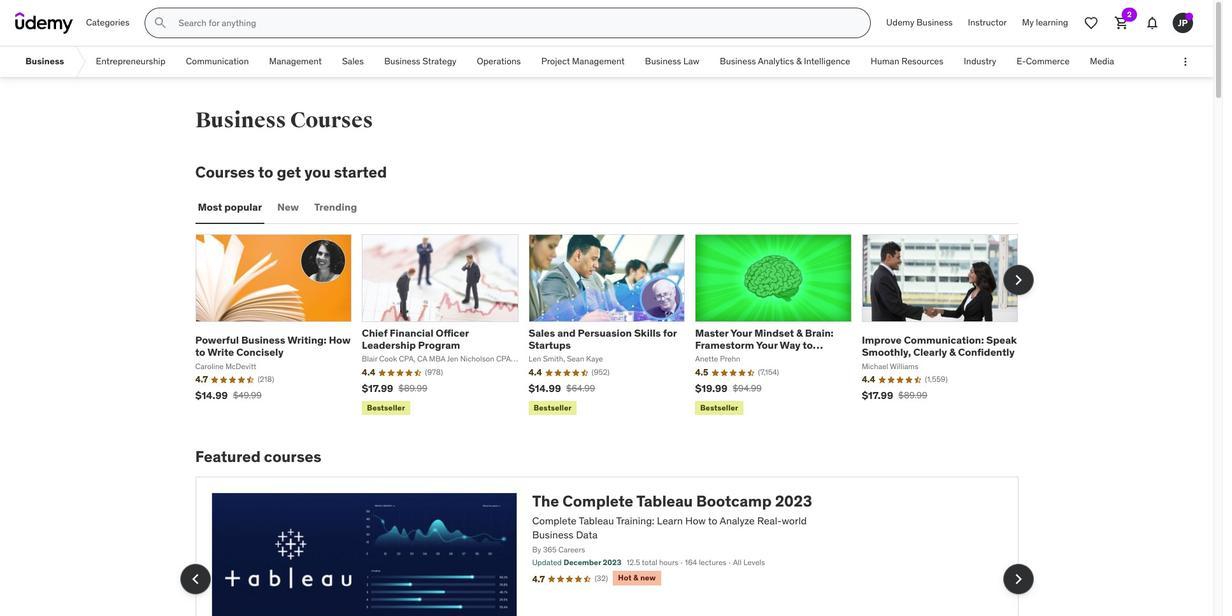 Task type: describe. For each thing, give the bounding box(es) containing it.
12.5 total hours
[[627, 558, 679, 568]]

the complete tableau bootcamp 2023 complete tableau training: learn how to analyze real-world business data by 365 careers
[[532, 492, 812, 555]]

my learning link
[[1015, 8, 1076, 38]]

human resources link
[[861, 47, 954, 77]]

(32)
[[595, 574, 608, 584]]

0 vertical spatial complete
[[563, 492, 633, 512]]

arrow pointing to subcategory menu links image
[[74, 47, 86, 77]]

sales for sales and persuasion skills for startups
[[529, 327, 555, 340]]

real-
[[757, 515, 782, 527]]

e-
[[1017, 56, 1026, 67]]

1 vertical spatial 2023
[[603, 558, 621, 568]]

e-commerce
[[1017, 56, 1070, 67]]

business left law
[[645, 56, 681, 67]]

featured courses
[[195, 447, 321, 467]]

udemy image
[[15, 12, 73, 34]]

to inside master your mindset & brain: framestorm your way to success
[[803, 339, 813, 352]]

submit search image
[[153, 15, 168, 31]]

bootcamp
[[696, 492, 772, 512]]

shopping cart with 2 items image
[[1114, 15, 1130, 31]]

improve communication: speak smoothly, clearly & confidently link
[[862, 334, 1017, 359]]

instructor link
[[960, 8, 1015, 38]]

project
[[541, 56, 570, 67]]

management inside management link
[[269, 56, 322, 67]]

4.7
[[532, 574, 545, 586]]

industry
[[964, 56, 996, 67]]

1 vertical spatial courses
[[195, 162, 255, 182]]

data
[[576, 529, 598, 542]]

sales link
[[332, 47, 374, 77]]

the
[[532, 492, 559, 512]]

business left 'strategy'
[[384, 56, 420, 67]]

financial
[[390, 327, 434, 340]]

courses to get you started
[[195, 162, 387, 182]]

sales and persuasion skills for startups link
[[529, 327, 677, 352]]

you
[[305, 162, 331, 182]]

new
[[277, 201, 299, 214]]

how inside the complete tableau bootcamp 2023 complete tableau training: learn how to analyze real-world business data by 365 careers
[[685, 515, 706, 527]]

business right 'udemy'
[[917, 17, 953, 28]]

powerful business writing: how to write concisely
[[195, 334, 351, 359]]

entrepreneurship
[[96, 56, 165, 67]]

way
[[780, 339, 801, 352]]

december
[[564, 558, 601, 568]]

1 horizontal spatial courses
[[290, 107, 373, 134]]

persuasion
[[578, 327, 632, 340]]

1 vertical spatial tableau
[[579, 515, 614, 527]]

for
[[663, 327, 677, 340]]

levels
[[743, 558, 765, 568]]

carousel element containing the complete tableau bootcamp 2023
[[180, 477, 1034, 617]]

udemy business link
[[879, 8, 960, 38]]

chief financial officer leadership program link
[[362, 327, 469, 352]]

strategy
[[423, 56, 457, 67]]

success
[[695, 351, 736, 364]]

communication:
[[904, 334, 984, 347]]

hot & new
[[618, 574, 656, 583]]

you have alerts image
[[1186, 13, 1193, 20]]

master your mindset & brain: framestorm your way to success
[[695, 327, 834, 364]]

clearly
[[913, 346, 947, 359]]

udemy
[[886, 17, 914, 28]]

learn
[[657, 515, 683, 527]]

new button
[[275, 192, 301, 223]]

analyze
[[720, 515, 755, 527]]

more subcategory menu links image
[[1179, 55, 1192, 68]]

framestorm
[[695, 339, 754, 352]]

& right hot
[[633, 574, 639, 583]]

to inside powerful business writing: how to write concisely
[[195, 346, 205, 359]]

business left arrow pointing to subcategory menu links image
[[25, 56, 64, 67]]

speak
[[986, 334, 1017, 347]]

instructor
[[968, 17, 1007, 28]]

skills
[[634, 327, 661, 340]]

previous image
[[185, 569, 205, 590]]

business law
[[645, 56, 700, 67]]

commerce
[[1026, 56, 1070, 67]]

chief
[[362, 327, 388, 340]]

to inside the complete tableau bootcamp 2023 complete tableau training: learn how to analyze real-world business data by 365 careers
[[708, 515, 717, 527]]

& inside master your mindset & brain: framestorm your way to success
[[796, 327, 803, 340]]

business strategy
[[384, 56, 457, 67]]

sales and persuasion skills for startups
[[529, 327, 677, 352]]

smoothly,
[[862, 346, 911, 359]]

startups
[[529, 339, 571, 352]]

and
[[557, 327, 576, 340]]

sales for sales
[[342, 56, 364, 67]]

notifications image
[[1145, 15, 1160, 31]]

categories
[[86, 17, 130, 28]]

Search for anything text field
[[176, 12, 855, 34]]

most
[[198, 201, 222, 214]]

resources
[[902, 56, 944, 67]]

get
[[277, 162, 301, 182]]

updated
[[532, 558, 562, 568]]

project management link
[[531, 47, 635, 77]]



Task type: vqa. For each thing, say whether or not it's contained in the screenshot.
the students
no



Task type: locate. For each thing, give the bounding box(es) containing it.
by
[[532, 545, 541, 555]]

1 horizontal spatial tableau
[[636, 492, 693, 512]]

2 next image from the top
[[1008, 569, 1029, 590]]

wishlist image
[[1084, 15, 1099, 31]]

human resources
[[871, 56, 944, 67]]

1 horizontal spatial how
[[685, 515, 706, 527]]

business left analytics
[[720, 56, 756, 67]]

1 vertical spatial how
[[685, 515, 706, 527]]

2023
[[775, 492, 812, 512], [603, 558, 621, 568]]

management right project
[[572, 56, 625, 67]]

business inside powerful business writing: how to write concisely
[[241, 334, 285, 347]]

1 vertical spatial sales
[[529, 327, 555, 340]]

courses up most popular
[[195, 162, 255, 182]]

e-commerce link
[[1007, 47, 1080, 77]]

started
[[334, 162, 387, 182]]

confidently
[[958, 346, 1015, 359]]

carousel element
[[195, 234, 1034, 418], [180, 477, 1034, 617]]

business analytics & intelligence
[[720, 56, 850, 67]]

how
[[329, 334, 351, 347], [685, 515, 706, 527]]

next image
[[1008, 270, 1029, 290], [1008, 569, 1029, 590]]

2 management from the left
[[572, 56, 625, 67]]

popular
[[224, 201, 262, 214]]

categories button
[[78, 8, 137, 38]]

1 vertical spatial complete
[[532, 515, 577, 527]]

1 vertical spatial next image
[[1008, 569, 1029, 590]]

your right master
[[731, 327, 752, 340]]

1 vertical spatial carousel element
[[180, 477, 1034, 617]]

0 horizontal spatial sales
[[342, 56, 364, 67]]

operations
[[477, 56, 521, 67]]

& right the 'clearly'
[[949, 346, 956, 359]]

sales inside the sales and persuasion skills for startups
[[529, 327, 555, 340]]

how right learn at the right bottom
[[685, 515, 706, 527]]

write
[[207, 346, 234, 359]]

0 vertical spatial courses
[[290, 107, 373, 134]]

business inside the complete tableau bootcamp 2023 complete tableau training: learn how to analyze real-world business data by 365 careers
[[532, 529, 574, 542]]

most popular button
[[195, 192, 265, 223]]

0 horizontal spatial tableau
[[579, 515, 614, 527]]

officer
[[436, 327, 469, 340]]

courses up you
[[290, 107, 373, 134]]

business law link
[[635, 47, 710, 77]]

careers
[[558, 545, 585, 555]]

concisely
[[236, 346, 284, 359]]

to
[[258, 162, 273, 182], [803, 339, 813, 352], [195, 346, 205, 359], [708, 515, 717, 527]]

entrepreneurship link
[[86, 47, 176, 77]]

0 vertical spatial tableau
[[636, 492, 693, 512]]

media link
[[1080, 47, 1125, 77]]

0 horizontal spatial management
[[269, 56, 322, 67]]

udemy business
[[886, 17, 953, 28]]

2023 up world
[[775, 492, 812, 512]]

business courses
[[195, 107, 373, 134]]

management left sales link at the left top of the page
[[269, 56, 322, 67]]

brain:
[[805, 327, 834, 340]]

most popular
[[198, 201, 262, 214]]

communication
[[186, 56, 249, 67]]

0 horizontal spatial courses
[[195, 162, 255, 182]]

powerful
[[195, 334, 239, 347]]

to right 'way'
[[803, 339, 813, 352]]

tableau up learn at the right bottom
[[636, 492, 693, 512]]

training:
[[616, 515, 655, 527]]

program
[[418, 339, 460, 352]]

management inside project management link
[[572, 56, 625, 67]]

0 horizontal spatial your
[[731, 327, 752, 340]]

management link
[[259, 47, 332, 77]]

courses
[[290, 107, 373, 134], [195, 162, 255, 182]]

updated december 2023
[[532, 558, 621, 568]]

analytics
[[758, 56, 794, 67]]

learning
[[1036, 17, 1068, 28]]

communication link
[[176, 47, 259, 77]]

0 vertical spatial 2023
[[775, 492, 812, 512]]

business link
[[15, 47, 74, 77]]

business
[[917, 17, 953, 28], [25, 56, 64, 67], [384, 56, 420, 67], [645, 56, 681, 67], [720, 56, 756, 67], [195, 107, 286, 134], [241, 334, 285, 347], [532, 529, 574, 542]]

to left the analyze
[[708, 515, 717, 527]]

164
[[685, 558, 697, 568]]

project management
[[541, 56, 625, 67]]

0 horizontal spatial 2023
[[603, 558, 621, 568]]

business left writing: on the left bottom of the page
[[241, 334, 285, 347]]

how inside powerful business writing: how to write concisely
[[329, 334, 351, 347]]

master
[[695, 327, 729, 340]]

business strategy link
[[374, 47, 467, 77]]

2023 inside the complete tableau bootcamp 2023 complete tableau training: learn how to analyze real-world business data by 365 careers
[[775, 492, 812, 512]]

all
[[733, 558, 742, 568]]

hot
[[618, 574, 632, 583]]

1 next image from the top
[[1008, 270, 1029, 290]]

1 horizontal spatial your
[[756, 339, 778, 352]]

business analytics & intelligence link
[[710, 47, 861, 77]]

improve communication: speak smoothly, clearly & confidently
[[862, 334, 1017, 359]]

your left 'way'
[[756, 339, 778, 352]]

0 vertical spatial how
[[329, 334, 351, 347]]

& right analytics
[[796, 56, 802, 67]]

trending
[[314, 201, 357, 214]]

hours
[[659, 558, 679, 568]]

media
[[1090, 56, 1114, 67]]

operations link
[[467, 47, 531, 77]]

trending button
[[312, 192, 360, 223]]

mindset
[[755, 327, 794, 340]]

1 horizontal spatial sales
[[529, 327, 555, 340]]

0 horizontal spatial how
[[329, 334, 351, 347]]

1 horizontal spatial management
[[572, 56, 625, 67]]

new
[[640, 574, 656, 583]]

tableau up data on the left bottom of the page
[[579, 515, 614, 527]]

business down communication link
[[195, 107, 286, 134]]

how right writing: on the left bottom of the page
[[329, 334, 351, 347]]

& left brain:
[[796, 327, 803, 340]]

0 vertical spatial next image
[[1008, 270, 1029, 290]]

all levels
[[733, 558, 765, 568]]

0 vertical spatial sales
[[342, 56, 364, 67]]

lectures
[[699, 558, 727, 568]]

industry link
[[954, 47, 1007, 77]]

writing:
[[287, 334, 327, 347]]

sales left and
[[529, 327, 555, 340]]

1 horizontal spatial 2023
[[775, 492, 812, 512]]

sales right management link
[[342, 56, 364, 67]]

featured
[[195, 447, 261, 467]]

jp link
[[1168, 8, 1198, 38]]

2023 up (32)
[[603, 558, 621, 568]]

1 management from the left
[[269, 56, 322, 67]]

complete down the
[[532, 515, 577, 527]]

chief financial officer leadership program
[[362, 327, 469, 352]]

2 link
[[1107, 8, 1137, 38]]

tableau
[[636, 492, 693, 512], [579, 515, 614, 527]]

improve
[[862, 334, 902, 347]]

complete up data on the left bottom of the page
[[563, 492, 633, 512]]

leadership
[[362, 339, 416, 352]]

sales
[[342, 56, 364, 67], [529, 327, 555, 340]]

total
[[642, 558, 657, 568]]

business up 365
[[532, 529, 574, 542]]

law
[[683, 56, 700, 67]]

carousel element containing chief financial officer leadership program
[[195, 234, 1034, 418]]

0 vertical spatial carousel element
[[195, 234, 1034, 418]]

12.5
[[627, 558, 640, 568]]

to left the write
[[195, 346, 205, 359]]

my
[[1022, 17, 1034, 28]]

to left get
[[258, 162, 273, 182]]

human
[[871, 56, 899, 67]]

& inside improve communication: speak smoothly, clearly & confidently
[[949, 346, 956, 359]]

complete
[[563, 492, 633, 512], [532, 515, 577, 527]]

my learning
[[1022, 17, 1068, 28]]

management
[[269, 56, 322, 67], [572, 56, 625, 67]]



